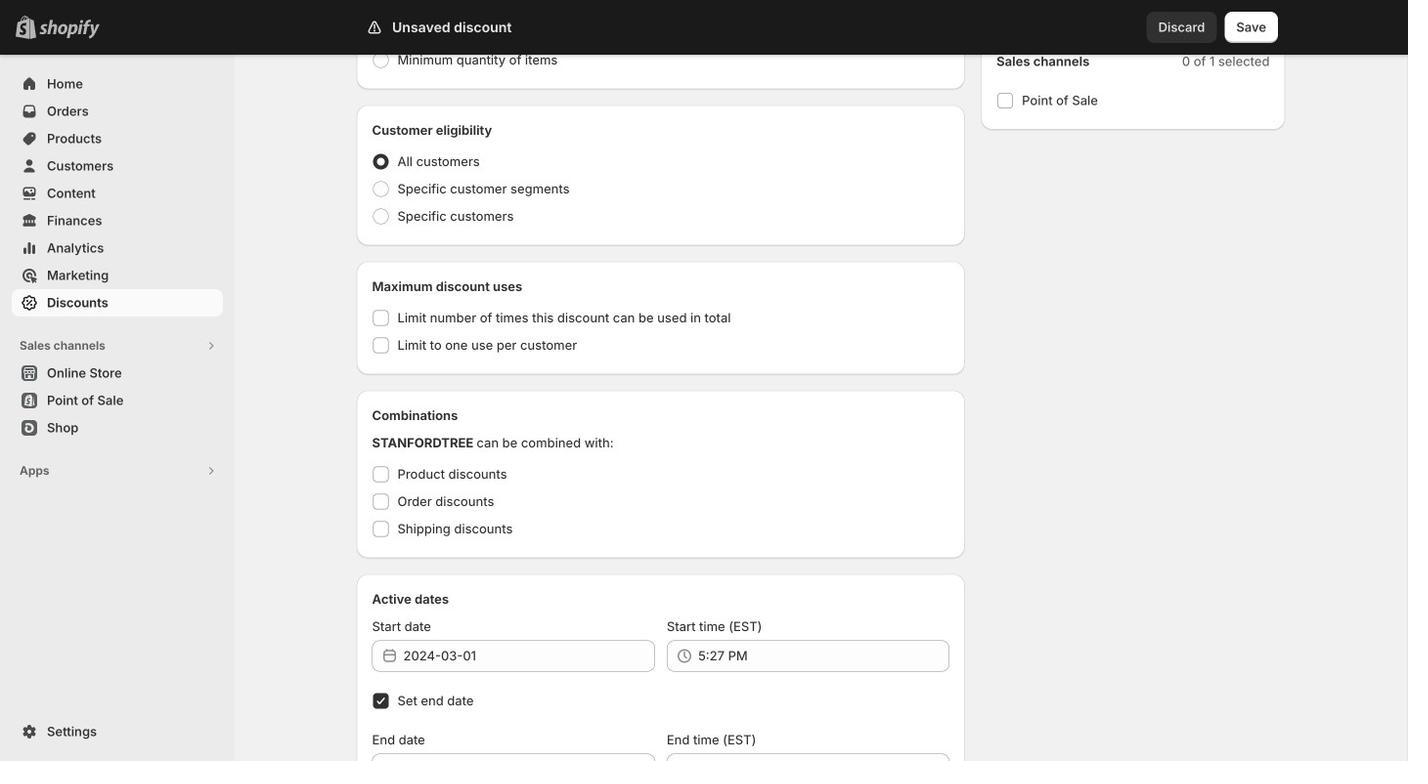 Task type: vqa. For each thing, say whether or not it's contained in the screenshot.
0.00 text box
no



Task type: describe. For each thing, give the bounding box(es) containing it.
2 yyyy-mm-dd text field from the top
[[403, 754, 655, 762]]

shopify image
[[39, 19, 100, 39]]



Task type: locate. For each thing, give the bounding box(es) containing it.
Enter time text field
[[698, 641, 950, 672]]

1 vertical spatial yyyy-mm-dd text field
[[403, 754, 655, 762]]

Enter time text field
[[698, 754, 950, 762]]

0 vertical spatial yyyy-mm-dd text field
[[403, 641, 655, 672]]

YYYY-MM-DD text field
[[403, 641, 655, 672], [403, 754, 655, 762]]

1 yyyy-mm-dd text field from the top
[[403, 641, 655, 672]]



